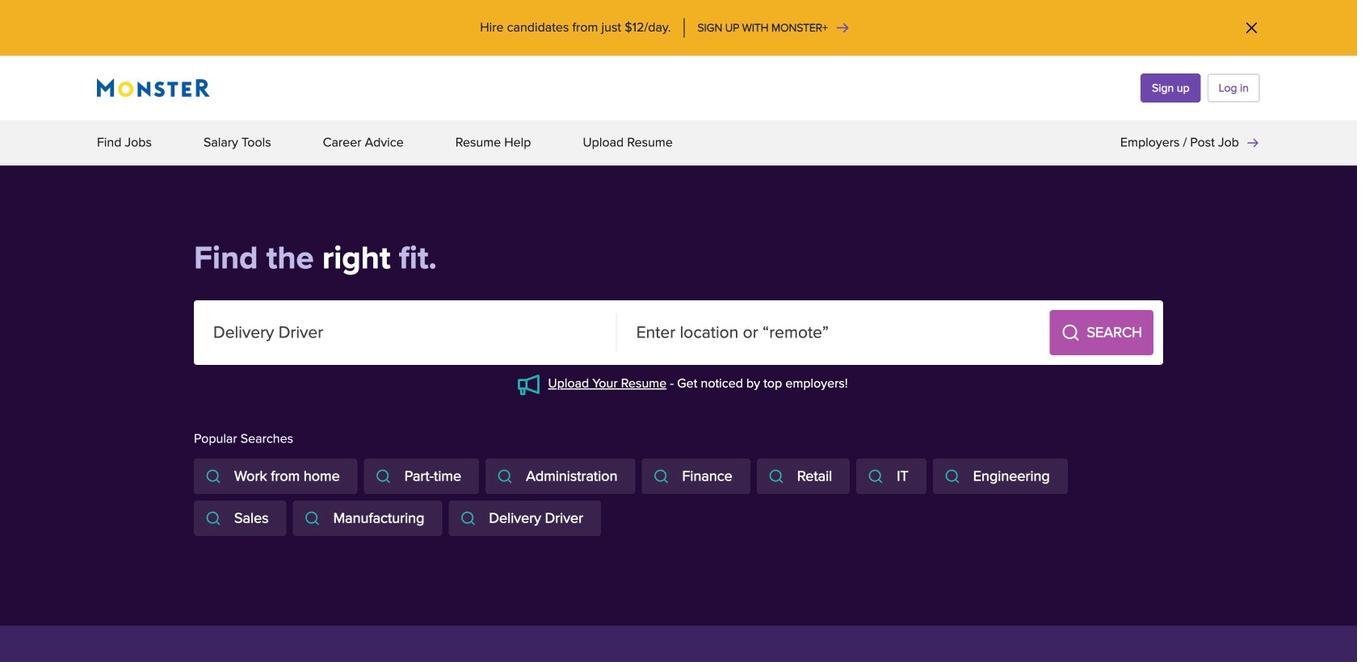 Task type: vqa. For each thing, say whether or not it's contained in the screenshot.
Filter image
no



Task type: describe. For each thing, give the bounding box(es) containing it.
Search jobs, keywords, companies search field
[[194, 301, 617, 365]]

monster image
[[97, 78, 210, 98]]



Task type: locate. For each thing, give the bounding box(es) containing it.
Enter location or "remote" search field
[[617, 301, 1040, 365]]



